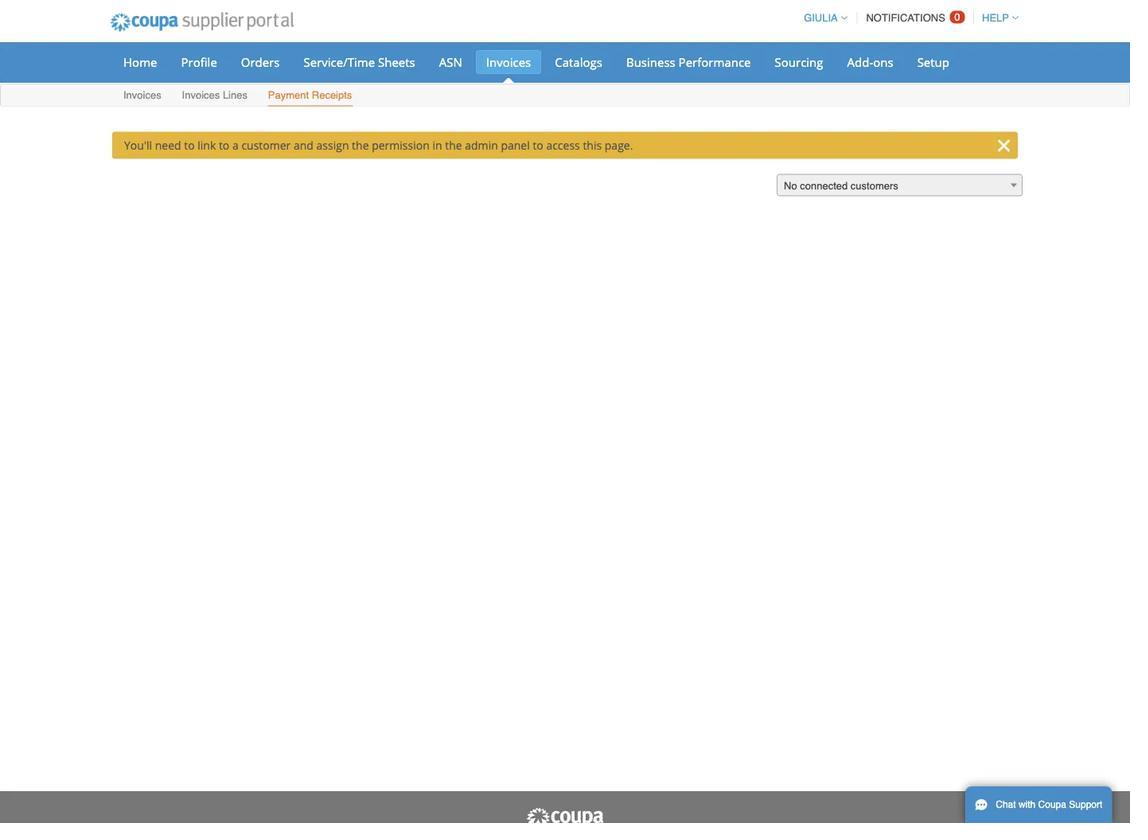 Task type: locate. For each thing, give the bounding box(es) containing it.
navigation
[[797, 2, 1019, 33]]

business performance link
[[616, 50, 762, 74]]

orders
[[241, 54, 280, 70]]

ons
[[874, 54, 894, 70]]

0 vertical spatial coupa supplier portal image
[[100, 2, 305, 42]]

the right in
[[445, 138, 462, 153]]

0
[[955, 11, 961, 23]]

to
[[184, 138, 195, 153], [219, 138, 230, 153], [533, 138, 544, 153]]

0 horizontal spatial coupa supplier portal image
[[100, 2, 305, 42]]

invoices for invoices lines
[[182, 89, 220, 101]]

2 horizontal spatial invoices
[[486, 54, 531, 70]]

the right assign
[[352, 138, 369, 153]]

2 horizontal spatial to
[[533, 138, 544, 153]]

0 horizontal spatial invoices link
[[123, 86, 162, 106]]

2 the from the left
[[445, 138, 462, 153]]

assign
[[317, 138, 349, 153]]

no connected customers
[[784, 180, 899, 192]]

panel
[[501, 138, 530, 153]]

0 horizontal spatial to
[[184, 138, 195, 153]]

payment
[[268, 89, 309, 101]]

payment receipts
[[268, 89, 352, 101]]

link
[[198, 138, 216, 153]]

admin
[[465, 138, 498, 153]]

invoices link right asn link
[[476, 50, 542, 74]]

to right panel
[[533, 138, 544, 153]]

1 horizontal spatial the
[[445, 138, 462, 153]]

invoices link down "home" link
[[123, 86, 162, 106]]

invoices link
[[476, 50, 542, 74], [123, 86, 162, 106]]

1 the from the left
[[352, 138, 369, 153]]

customer
[[242, 138, 291, 153]]

1 to from the left
[[184, 138, 195, 153]]

coupa
[[1039, 800, 1067, 811]]

catalogs
[[555, 54, 603, 70]]

a
[[232, 138, 239, 153]]

support
[[1070, 800, 1103, 811]]

business performance
[[627, 54, 751, 70]]

0 horizontal spatial the
[[352, 138, 369, 153]]

service/time sheets link
[[293, 50, 426, 74]]

No connected customers field
[[777, 174, 1023, 197]]

business
[[627, 54, 676, 70]]

invoices down "home" link
[[123, 89, 161, 101]]

1 horizontal spatial coupa supplier portal image
[[526, 807, 605, 823]]

the
[[352, 138, 369, 153], [445, 138, 462, 153]]

access
[[547, 138, 580, 153]]

invoices for the right invoices link
[[486, 54, 531, 70]]

receipts
[[312, 89, 352, 101]]

1 horizontal spatial invoices
[[182, 89, 220, 101]]

profile
[[181, 54, 217, 70]]

you'll need to link to a customer and assign the permission in the admin panel to access this page.
[[124, 138, 633, 153]]

invoices for bottommost invoices link
[[123, 89, 161, 101]]

chat with coupa support button
[[966, 787, 1113, 823]]

asn
[[439, 54, 462, 70]]

1 vertical spatial invoices link
[[123, 86, 162, 106]]

add-ons link
[[837, 50, 904, 74]]

coupa supplier portal image
[[100, 2, 305, 42], [526, 807, 605, 823]]

1 vertical spatial coupa supplier portal image
[[526, 807, 605, 823]]

sourcing link
[[765, 50, 834, 74]]

0 vertical spatial invoices link
[[476, 50, 542, 74]]

0 horizontal spatial invoices
[[123, 89, 161, 101]]

sheets
[[378, 54, 415, 70]]

setup
[[918, 54, 950, 70]]

chat with coupa support
[[996, 800, 1103, 811]]

to left a on the top of page
[[219, 138, 230, 153]]

permission
[[372, 138, 430, 153]]

1 horizontal spatial to
[[219, 138, 230, 153]]

sourcing
[[775, 54, 824, 70]]

invoices right asn
[[486, 54, 531, 70]]

navigation containing notifications 0
[[797, 2, 1019, 33]]

invoices down profile link
[[182, 89, 220, 101]]

setup link
[[908, 50, 960, 74]]

home link
[[113, 50, 168, 74]]

invoices
[[486, 54, 531, 70], [123, 89, 161, 101], [182, 89, 220, 101]]

to left link
[[184, 138, 195, 153]]



Task type: describe. For each thing, give the bounding box(es) containing it.
in
[[433, 138, 442, 153]]

invoices lines link
[[181, 86, 248, 106]]

customers
[[851, 180, 899, 192]]

chat
[[996, 800, 1017, 811]]

1 horizontal spatial invoices link
[[476, 50, 542, 74]]

orders link
[[231, 50, 290, 74]]

No connected customers text field
[[778, 175, 1022, 197]]

service/time
[[304, 54, 375, 70]]

with
[[1019, 800, 1036, 811]]

notifications
[[867, 12, 946, 24]]

giulia
[[804, 12, 838, 24]]

help
[[983, 12, 1010, 24]]

need
[[155, 138, 181, 153]]

service/time sheets
[[304, 54, 415, 70]]

home
[[123, 54, 157, 70]]

notifications 0
[[867, 11, 961, 24]]

lines
[[223, 89, 248, 101]]

invoices lines
[[182, 89, 248, 101]]

add-ons
[[848, 54, 894, 70]]

you'll
[[124, 138, 152, 153]]

and
[[294, 138, 314, 153]]

giulia link
[[797, 12, 848, 24]]

this
[[583, 138, 602, 153]]

catalogs link
[[545, 50, 613, 74]]

page.
[[605, 138, 633, 153]]

profile link
[[171, 50, 228, 74]]

3 to from the left
[[533, 138, 544, 153]]

no
[[784, 180, 798, 192]]

2 to from the left
[[219, 138, 230, 153]]

connected
[[800, 180, 848, 192]]

add-
[[848, 54, 874, 70]]

help link
[[976, 12, 1019, 24]]

asn link
[[429, 50, 473, 74]]

performance
[[679, 54, 751, 70]]

payment receipts link
[[267, 86, 353, 106]]



Task type: vqa. For each thing, say whether or not it's contained in the screenshot.
topmost add
no



